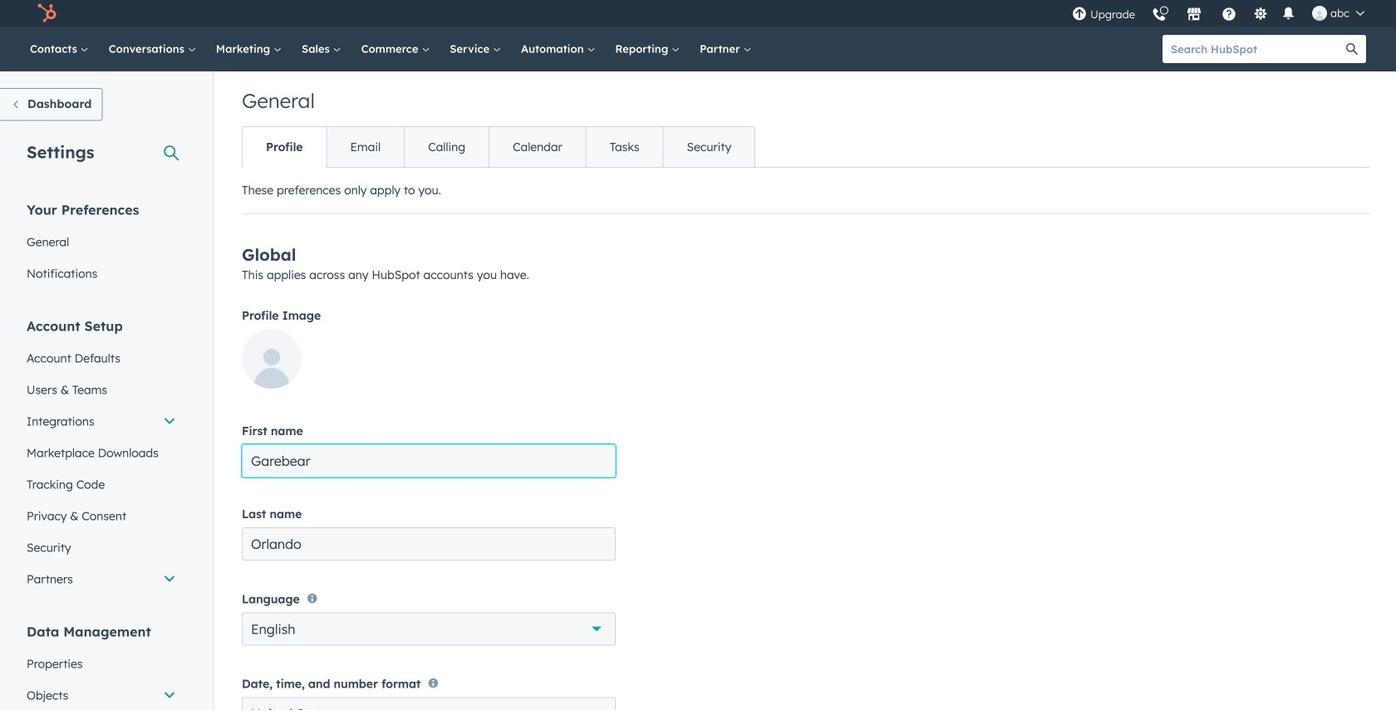 Task type: describe. For each thing, give the bounding box(es) containing it.
data management element
[[17, 623, 186, 711]]

account setup element
[[17, 317, 186, 596]]



Task type: vqa. For each thing, say whether or not it's contained in the screenshot.
the rightmost your
no



Task type: locate. For each thing, give the bounding box(es) containing it.
navigation
[[242, 126, 756, 168]]

gary orlando image
[[1313, 6, 1328, 21]]

None text field
[[242, 528, 616, 561]]

Search HubSpot search field
[[1163, 35, 1339, 63]]

your preferences element
[[17, 201, 186, 290]]

None text field
[[242, 445, 616, 478]]

menu
[[1064, 0, 1377, 27]]

marketplaces image
[[1187, 7, 1202, 22]]



